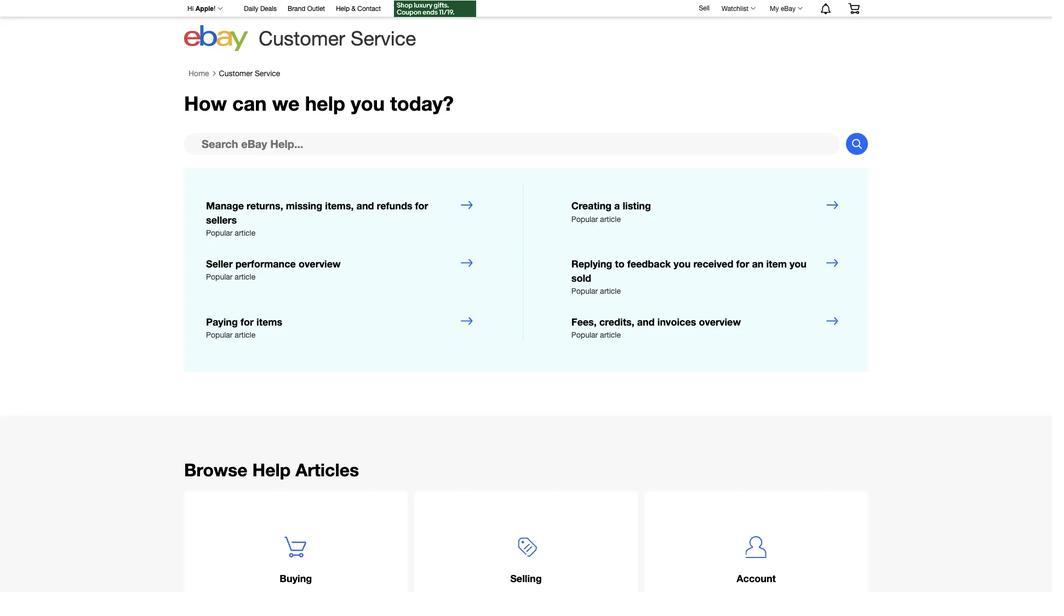 Task type: vqa. For each thing, say whether or not it's contained in the screenshot.
top "Customer"
yes



Task type: describe. For each thing, give the bounding box(es) containing it.
deals
[[260, 5, 277, 12]]

home
[[189, 69, 209, 78]]

overview inside fees, credits, and invoices overview popular article
[[699, 316, 741, 328]]

manage returns, missing items, and refunds for sellers popular article
[[206, 200, 429, 238]]

help inside "main content"
[[252, 459, 291, 480]]

article inside fees, credits, and invoices overview popular article
[[600, 330, 621, 339]]

daily deals link
[[244, 3, 277, 15]]

get the coupon image
[[394, 1, 476, 17]]

help & contact
[[336, 5, 381, 12]]

items
[[257, 316, 283, 328]]

how can we help you today?
[[184, 91, 454, 115]]

for inside paying for items popular article
[[241, 316, 254, 328]]

refunds
[[377, 200, 413, 212]]

2 horizontal spatial you
[[790, 258, 807, 270]]

manage
[[206, 200, 244, 212]]

my
[[770, 4, 779, 12]]

item
[[767, 258, 787, 270]]

we
[[272, 91, 300, 115]]

article inside creating a listing popular article
[[600, 214, 621, 223]]

overview inside seller performance overview popular article
[[299, 258, 341, 270]]

Search eBay Help... text field
[[184, 133, 840, 155]]

paying
[[206, 316, 238, 328]]

home link
[[189, 69, 209, 78]]

my ebay link
[[764, 2, 808, 15]]

customer service link
[[219, 69, 280, 78]]

fees,
[[572, 316, 597, 328]]

watchlist
[[722, 4, 749, 12]]

brand outlet link
[[288, 3, 325, 15]]

items,
[[325, 200, 354, 212]]

popular inside paying for items popular article
[[206, 330, 233, 339]]

contact
[[358, 5, 381, 12]]

customer service inside how can we help you today? "main content"
[[219, 69, 280, 78]]

for inside manage returns, missing items, and refunds for sellers popular article
[[415, 200, 429, 212]]

my ebay
[[770, 4, 796, 12]]

today?
[[390, 91, 454, 115]]

and inside fees, credits, and invoices overview popular article
[[638, 316, 655, 328]]

an
[[752, 258, 764, 270]]

performance
[[236, 258, 296, 270]]

daily
[[244, 5, 259, 12]]

browse
[[184, 459, 248, 480]]

missing
[[286, 200, 323, 212]]

credits,
[[600, 316, 635, 328]]

creating
[[572, 200, 612, 212]]

received
[[694, 258, 734, 270]]

sell link
[[694, 4, 715, 12]]

customer service inside banner
[[259, 27, 416, 50]]

replying to feedback you received for an item you sold popular article
[[572, 258, 807, 296]]

sellers
[[206, 214, 237, 226]]

help
[[305, 91, 345, 115]]

seller
[[206, 258, 233, 270]]

brand
[[288, 5, 306, 12]]

hi apple !
[[188, 5, 216, 12]]

help inside account navigation
[[336, 5, 350, 12]]



Task type: locate. For each thing, give the bounding box(es) containing it.
you
[[351, 91, 385, 115], [674, 258, 691, 270], [790, 258, 807, 270]]

customer inside how can we help you today? "main content"
[[219, 69, 253, 78]]

listing
[[623, 200, 651, 212]]

customer service down &
[[259, 27, 416, 50]]

for left an
[[737, 258, 750, 270]]

0 horizontal spatial customer
[[219, 69, 253, 78]]

0 vertical spatial overview
[[299, 258, 341, 270]]

1 vertical spatial service
[[255, 69, 280, 78]]

for left items
[[241, 316, 254, 328]]

and right items,
[[357, 200, 374, 212]]

0 horizontal spatial overview
[[299, 258, 341, 270]]

2 vertical spatial for
[[241, 316, 254, 328]]

1 horizontal spatial customer
[[259, 27, 345, 50]]

service up "can"
[[255, 69, 280, 78]]

help & contact link
[[336, 3, 381, 15]]

service inside how can we help you today? "main content"
[[255, 69, 280, 78]]

article down the to
[[600, 286, 621, 296]]

0 vertical spatial customer
[[259, 27, 345, 50]]

overview
[[299, 258, 341, 270], [699, 316, 741, 328]]

!
[[214, 5, 216, 12]]

popular down seller at the left of page
[[206, 272, 233, 281]]

1 vertical spatial help
[[252, 459, 291, 480]]

for
[[415, 200, 429, 212], [737, 258, 750, 270], [241, 316, 254, 328]]

service
[[351, 27, 416, 50], [255, 69, 280, 78]]

customer
[[259, 27, 345, 50], [219, 69, 253, 78]]

apple
[[196, 5, 214, 12]]

1 horizontal spatial overview
[[699, 316, 741, 328]]

popular inside seller performance overview popular article
[[206, 272, 233, 281]]

and
[[357, 200, 374, 212], [638, 316, 655, 328]]

overview right invoices
[[699, 316, 741, 328]]

popular inside the replying to feedback you received for an item you sold popular article
[[572, 286, 598, 296]]

article down "performance"
[[235, 272, 256, 281]]

1 horizontal spatial help
[[336, 5, 350, 12]]

1 horizontal spatial and
[[638, 316, 655, 328]]

0 horizontal spatial you
[[351, 91, 385, 115]]

help
[[336, 5, 350, 12], [252, 459, 291, 480]]

account navigation
[[181, 0, 868, 18]]

article inside paying for items popular article
[[235, 330, 256, 339]]

creating a listing popular article
[[572, 200, 651, 223]]

buying
[[280, 572, 312, 584]]

fees, credits, and invoices overview popular article
[[572, 316, 741, 339]]

account link
[[645, 491, 868, 592]]

how can we help you today? main content
[[0, 64, 1053, 592]]

0 horizontal spatial for
[[241, 316, 254, 328]]

article down sellers
[[235, 228, 256, 238]]

a
[[615, 200, 620, 212]]

invoices
[[658, 316, 697, 328]]

paying for items popular article
[[206, 316, 283, 339]]

sell
[[699, 4, 710, 12]]

customer service up "can"
[[219, 69, 280, 78]]

customer up "can"
[[219, 69, 253, 78]]

article down credits,
[[600, 330, 621, 339]]

0 vertical spatial service
[[351, 27, 416, 50]]

feedback
[[628, 258, 671, 270]]

hi
[[188, 5, 194, 12]]

popular down fees,
[[572, 330, 598, 339]]

sold
[[572, 272, 592, 284]]

popular down sellers
[[206, 228, 233, 238]]

article down a at the right top of page
[[600, 214, 621, 223]]

service down the contact
[[351, 27, 416, 50]]

account
[[737, 572, 776, 584]]

outlet
[[307, 5, 325, 12]]

can
[[232, 91, 267, 115]]

customer service banner
[[181, 0, 868, 55]]

returns,
[[247, 200, 283, 212]]

selling
[[511, 572, 542, 584]]

article
[[600, 214, 621, 223], [235, 228, 256, 238], [235, 272, 256, 281], [600, 286, 621, 296], [235, 330, 256, 339], [600, 330, 621, 339]]

to
[[615, 258, 625, 270]]

2 horizontal spatial for
[[737, 258, 750, 270]]

browse help articles
[[184, 459, 359, 480]]

0 horizontal spatial and
[[357, 200, 374, 212]]

for inside the replying to feedback you received for an item you sold popular article
[[737, 258, 750, 270]]

1 vertical spatial customer service
[[219, 69, 280, 78]]

ebay
[[781, 4, 796, 12]]

how
[[184, 91, 227, 115]]

selling link
[[415, 491, 638, 592]]

article down the 'paying'
[[235, 330, 256, 339]]

1 horizontal spatial you
[[674, 258, 691, 270]]

1 horizontal spatial for
[[415, 200, 429, 212]]

daily deals
[[244, 5, 277, 12]]

you right help at the left top of page
[[351, 91, 385, 115]]

customer service
[[259, 27, 416, 50], [219, 69, 280, 78]]

1 horizontal spatial service
[[351, 27, 416, 50]]

1 vertical spatial overview
[[699, 316, 741, 328]]

0 horizontal spatial service
[[255, 69, 280, 78]]

your shopping cart image
[[848, 3, 861, 14]]

0 vertical spatial help
[[336, 5, 350, 12]]

article inside seller performance overview popular article
[[235, 272, 256, 281]]

0 vertical spatial customer service
[[259, 27, 416, 50]]

1 vertical spatial and
[[638, 316, 655, 328]]

0 horizontal spatial help
[[252, 459, 291, 480]]

popular down the 'paying'
[[206, 330, 233, 339]]

popular inside manage returns, missing items, and refunds for sellers popular article
[[206, 228, 233, 238]]

0 vertical spatial and
[[357, 200, 374, 212]]

seller performance overview popular article
[[206, 258, 341, 281]]

you right item in the right of the page
[[790, 258, 807, 270]]

article inside the replying to feedback you received for an item you sold popular article
[[600, 286, 621, 296]]

popular down creating
[[572, 214, 598, 223]]

and right credits,
[[638, 316, 655, 328]]

and inside manage returns, missing items, and refunds for sellers popular article
[[357, 200, 374, 212]]

service inside banner
[[351, 27, 416, 50]]

1 vertical spatial customer
[[219, 69, 253, 78]]

replying
[[572, 258, 613, 270]]

brand outlet
[[288, 5, 325, 12]]

article inside manage returns, missing items, and refunds for sellers popular article
[[235, 228, 256, 238]]

watchlist link
[[716, 2, 761, 15]]

&
[[352, 5, 356, 12]]

1 vertical spatial for
[[737, 258, 750, 270]]

popular down the sold
[[572, 286, 598, 296]]

you left 'received'
[[674, 258, 691, 270]]

buying link
[[184, 491, 408, 592]]

popular
[[572, 214, 598, 223], [206, 228, 233, 238], [206, 272, 233, 281], [572, 286, 598, 296], [206, 330, 233, 339], [572, 330, 598, 339]]

customer inside banner
[[259, 27, 345, 50]]

popular inside fees, credits, and invoices overview popular article
[[572, 330, 598, 339]]

popular inside creating a listing popular article
[[572, 214, 598, 223]]

articles
[[296, 459, 359, 480]]

0 vertical spatial for
[[415, 200, 429, 212]]

overview down manage returns, missing items, and refunds for sellers popular article
[[299, 258, 341, 270]]

for right the refunds
[[415, 200, 429, 212]]

customer down brand outlet link
[[259, 27, 345, 50]]



